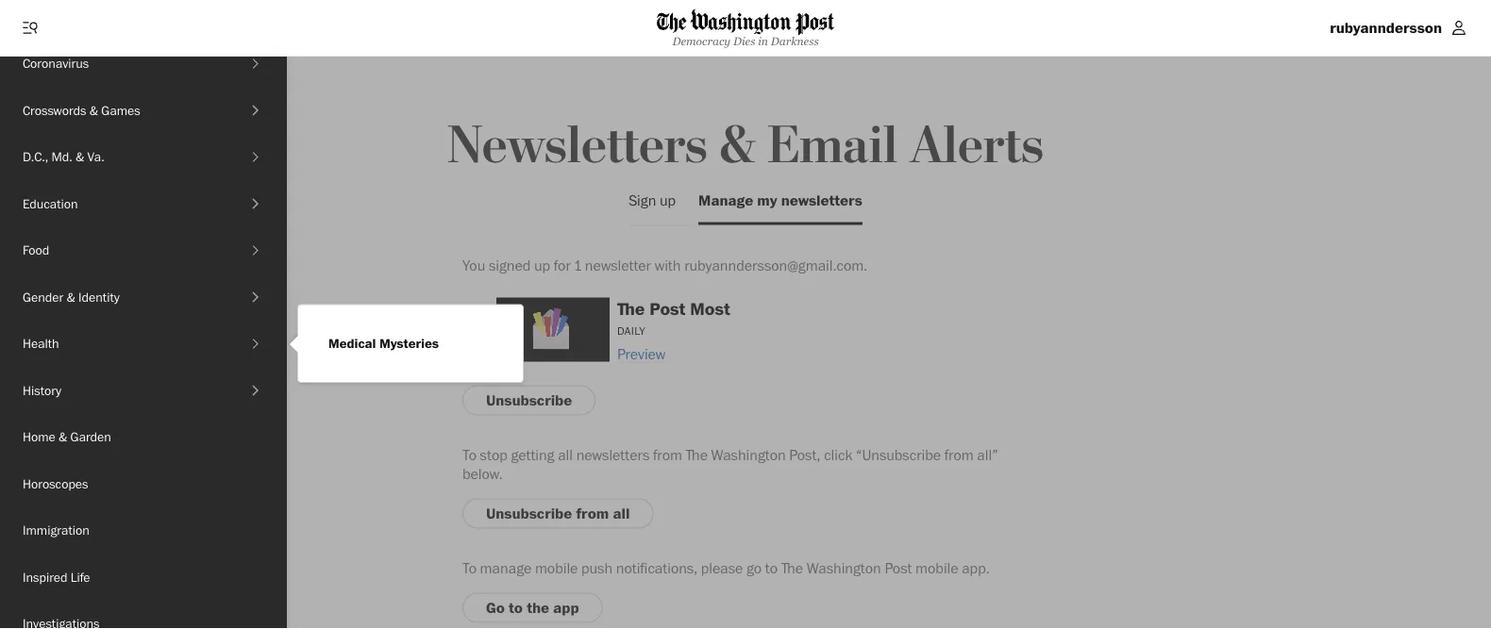 Task type: describe. For each thing, give the bounding box(es) containing it.
inspired life link
[[0, 554, 287, 601]]

d.c., md. & va. link
[[0, 134, 247, 180]]

newsletter
[[585, 256, 651, 275]]

preview
[[617, 345, 666, 363]]

d.c., md. & va.
[[23, 149, 104, 165]]

mysteries
[[380, 336, 439, 352]]

primary element
[[0, 0, 1492, 57]]

& for garden
[[59, 429, 67, 445]]

the
[[527, 599, 550, 618]]

dies
[[733, 35, 756, 47]]

va.
[[87, 149, 104, 165]]

app.
[[962, 559, 990, 578]]

rubyanndersson button
[[1323, 13, 1477, 43]]

daily
[[617, 324, 646, 338]]

manage my newsletters link
[[699, 178, 863, 225]]

the washington post homepage. image
[[657, 9, 835, 35]]

the inside to stop getting all newsletters from the washington post, click "unsubscribe from all" below.
[[686, 446, 708, 465]]

the inside the post most daily preview
[[617, 298, 645, 319]]

most
[[690, 298, 730, 319]]

1
[[574, 256, 582, 275]]

go to the app
[[486, 599, 579, 618]]

app
[[554, 599, 579, 618]]

medical mysteries
[[329, 336, 439, 352]]

games
[[101, 102, 140, 118]]

sign
[[629, 191, 656, 209]]

2 horizontal spatial from
[[945, 446, 974, 465]]

manage my newsletters
[[699, 191, 863, 209]]

below.
[[463, 465, 503, 483]]

coronavirus link
[[0, 40, 247, 87]]

md.
[[51, 149, 73, 165]]

crosswords
[[23, 102, 86, 118]]

unsubscribe button
[[463, 386, 596, 416]]

0 vertical spatial up
[[660, 191, 676, 209]]

unsubscribe from all button
[[463, 499, 654, 529]]

1 horizontal spatial to
[[765, 559, 778, 578]]

signed
[[489, 256, 531, 275]]

unsubscribe from all
[[486, 505, 630, 523]]

crosswords & games link
[[0, 87, 247, 134]]

with
[[655, 256, 681, 275]]

food
[[23, 242, 49, 258]]

unsubscribe for unsubscribe from all
[[486, 505, 572, 523]]

1 vertical spatial up
[[534, 256, 550, 275]]

my
[[758, 191, 777, 209]]

education link
[[0, 180, 247, 227]]

coronavirus
[[23, 55, 89, 71]]

darkness
[[771, 35, 819, 47]]

push
[[582, 559, 613, 578]]

all inside unsubscribe from all "button"
[[613, 505, 630, 523]]

.
[[864, 256, 868, 275]]

medical mysteries dialog
[[287, 304, 524, 383]]

go to the app link
[[463, 593, 603, 624]]

1 horizontal spatial from
[[653, 446, 683, 465]]

for
[[554, 256, 571, 275]]

& inside "link"
[[76, 149, 84, 165]]

to manage mobile push notifications, please go to the washington post mobile app.
[[463, 559, 990, 578]]

tagline, democracy dies in darkness element
[[657, 35, 835, 47]]

home & garden link
[[0, 414, 287, 461]]

inspired life
[[23, 569, 90, 585]]

1 mobile from the left
[[535, 559, 578, 578]]

newsletters inside to stop getting all newsletters from the washington post, click "unsubscribe from all" below.
[[576, 446, 650, 465]]

alerts
[[910, 114, 1044, 178]]

history link
[[0, 367, 247, 414]]

inspired
[[23, 569, 67, 585]]

"unsubscribe
[[856, 446, 941, 465]]

notifications,
[[616, 559, 698, 578]]

all"
[[977, 446, 998, 465]]

medical
[[329, 336, 376, 352]]

democracy dies in darkness
[[673, 35, 819, 47]]

sections navigation element
[[0, 40, 287, 630]]

education
[[23, 195, 78, 211]]

sign up link
[[629, 175, 676, 225]]

2 mobile from the left
[[916, 559, 959, 578]]

the post most daily preview
[[617, 298, 730, 363]]

& for email
[[720, 114, 756, 178]]

d.c.,
[[23, 149, 48, 165]]



Task type: locate. For each thing, give the bounding box(es) containing it.
1 horizontal spatial newsletters
[[781, 191, 863, 209]]

search and browse sections image
[[21, 18, 40, 37]]

the
[[617, 298, 645, 319], [686, 446, 708, 465], [781, 559, 803, 578]]

newsletters
[[448, 114, 708, 178]]

1 vertical spatial the
[[686, 446, 708, 465]]

history
[[23, 382, 61, 398]]

to inside to stop getting all newsletters from the washington post, click "unsubscribe from all" below.
[[463, 446, 477, 465]]

unsubscribe inside "button"
[[486, 505, 572, 523]]

& left games
[[89, 102, 98, 118]]

go
[[486, 599, 505, 618]]

unsubscribe down getting
[[486, 505, 572, 523]]

0 horizontal spatial the
[[617, 298, 645, 319]]

from inside unsubscribe from all "button"
[[576, 505, 609, 523]]

1 horizontal spatial the
[[686, 446, 708, 465]]

getting
[[511, 446, 555, 465]]

mobile left app.
[[916, 559, 959, 578]]

1 horizontal spatial mobile
[[916, 559, 959, 578]]

newsletters right my
[[781, 191, 863, 209]]

1 vertical spatial newsletters
[[576, 446, 650, 465]]

food link
[[0, 227, 247, 274]]

crosswords & games
[[23, 102, 140, 118]]

0 vertical spatial to
[[463, 446, 477, 465]]

all right getting
[[558, 446, 573, 465]]

unsubscribe inside button
[[486, 391, 572, 410]]

immigration
[[23, 523, 89, 539]]

1 vertical spatial washington
[[807, 559, 881, 578]]

in
[[758, 35, 768, 47]]

0 vertical spatial washington
[[711, 446, 786, 465]]

to left 'manage'
[[463, 559, 477, 578]]

2 unsubscribe from the top
[[486, 505, 572, 523]]

to
[[463, 446, 477, 465], [463, 559, 477, 578]]

& right the home
[[59, 429, 67, 445]]

1 horizontal spatial post
[[885, 559, 912, 578]]

mobile left the push
[[535, 559, 578, 578]]

medical mysteries link
[[313, 321, 454, 367]]

washington right go
[[807, 559, 881, 578]]

post left "most"
[[650, 298, 686, 319]]

newsletters & email alerts
[[448, 114, 1044, 178]]

& up manage
[[720, 114, 756, 178]]

0 vertical spatial to
[[765, 559, 778, 578]]

1 horizontal spatial up
[[660, 191, 676, 209]]

0 horizontal spatial mobile
[[535, 559, 578, 578]]

you signed up for 1 newsletter with rubyanndersson@gmail.com .
[[463, 256, 868, 275]]

1 to from the top
[[463, 446, 477, 465]]

0 vertical spatial unsubscribe
[[486, 391, 572, 410]]

rubyanndersson
[[1330, 18, 1443, 37]]

to
[[765, 559, 778, 578], [509, 599, 523, 618]]

1 vertical spatial to
[[509, 599, 523, 618]]

to up below.
[[463, 446, 477, 465]]

1 vertical spatial unsubscribe
[[486, 505, 572, 523]]

you
[[463, 256, 485, 275]]

go
[[747, 559, 762, 578]]

0 vertical spatial all
[[558, 446, 573, 465]]

manage
[[699, 191, 754, 209]]

0 horizontal spatial to
[[509, 599, 523, 618]]

click
[[824, 446, 853, 465]]

all
[[558, 446, 573, 465], [613, 505, 630, 523]]

mobile
[[535, 559, 578, 578], [916, 559, 959, 578]]

0 horizontal spatial washington
[[711, 446, 786, 465]]

up left 'for'
[[534, 256, 550, 275]]

post inside the post most daily preview
[[650, 298, 686, 319]]

washington left the post,
[[711, 446, 786, 465]]

& for games
[[89, 102, 98, 118]]

0 vertical spatial post
[[650, 298, 686, 319]]

& left va.
[[76, 149, 84, 165]]

0 vertical spatial newsletters
[[781, 191, 863, 209]]

washington
[[711, 446, 786, 465], [807, 559, 881, 578]]

immigration link
[[0, 507, 287, 554]]

post
[[650, 298, 686, 319], [885, 559, 912, 578]]

horoscopes link
[[0, 461, 287, 507]]

home
[[23, 429, 56, 445]]

post left app.
[[885, 559, 912, 578]]

email
[[768, 114, 898, 178]]

0 horizontal spatial newsletters
[[576, 446, 650, 465]]

manage
[[480, 559, 532, 578]]

unsubscribe up getting
[[486, 391, 572, 410]]

please
[[701, 559, 743, 578]]

1 unsubscribe from the top
[[486, 391, 572, 410]]

home & garden
[[23, 429, 111, 445]]

sign up
[[629, 191, 676, 209]]

rubyanndersson@gmail.com
[[685, 256, 864, 275]]

democracy
[[673, 35, 731, 47]]

1 vertical spatial all
[[613, 505, 630, 523]]

1 horizontal spatial all
[[613, 505, 630, 523]]

all inside to stop getting all newsletters from the washington post, click "unsubscribe from all" below.
[[558, 446, 573, 465]]

0 horizontal spatial all
[[558, 446, 573, 465]]

preview link
[[617, 345, 666, 363]]

newsletters right getting
[[576, 446, 650, 465]]

2 to from the top
[[463, 559, 477, 578]]

0 horizontal spatial up
[[534, 256, 550, 275]]

health
[[23, 336, 59, 352]]

unsubscribe for unsubscribe
[[486, 391, 572, 410]]

0 horizontal spatial post
[[650, 298, 686, 319]]

up
[[660, 191, 676, 209], [534, 256, 550, 275]]

to for to stop getting all newsletters from the washington post, click "unsubscribe from all" below.
[[463, 446, 477, 465]]

gender & identity link
[[0, 274, 247, 321]]

to stop getting all newsletters from the washington post, click "unsubscribe from all" below.
[[463, 446, 998, 483]]

gender & identity
[[23, 289, 120, 305]]

up right sign
[[660, 191, 676, 209]]

2 vertical spatial the
[[781, 559, 803, 578]]

horoscopes
[[23, 476, 88, 492]]

democracy dies in darkness link
[[657, 9, 835, 47]]

post,
[[790, 446, 821, 465]]

gender
[[23, 289, 63, 305]]

1 vertical spatial post
[[885, 559, 912, 578]]

0 horizontal spatial from
[[576, 505, 609, 523]]

to for to manage mobile push notifications, please go to the washington post mobile app.
[[463, 559, 477, 578]]

& for identity
[[67, 289, 75, 305]]

life
[[71, 569, 90, 585]]

stop
[[480, 446, 508, 465]]

2 horizontal spatial the
[[781, 559, 803, 578]]

&
[[89, 102, 98, 118], [720, 114, 756, 178], [76, 149, 84, 165], [67, 289, 75, 305], [59, 429, 67, 445]]

garden
[[70, 429, 111, 445]]

health link
[[0, 321, 247, 367]]

washington inside to stop getting all newsletters from the washington post, click "unsubscribe from all" below.
[[711, 446, 786, 465]]

& right gender
[[67, 289, 75, 305]]

1 horizontal spatial washington
[[807, 559, 881, 578]]

1 vertical spatial to
[[463, 559, 477, 578]]

all up notifications,
[[613, 505, 630, 523]]

identity
[[78, 289, 120, 305]]

0 vertical spatial the
[[617, 298, 645, 319]]



Task type: vqa. For each thing, say whether or not it's contained in the screenshot.
the circuit in Biden nominates labor lawyer Nicole Berner to 4th Circuit
no



